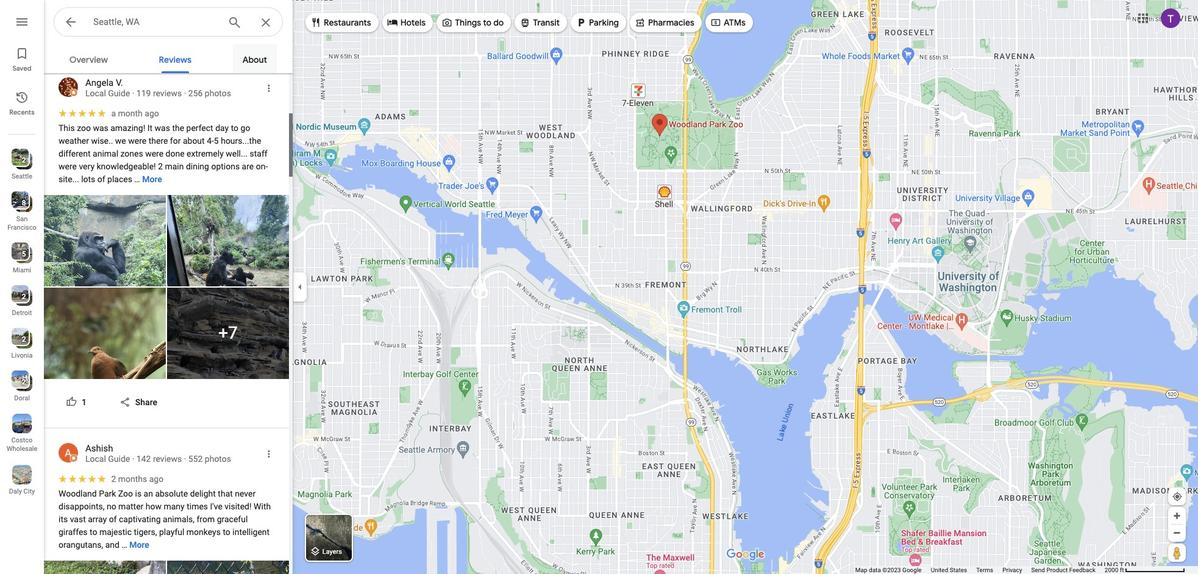 Task type: locate. For each thing, give the bounding box(es) containing it.
2 places element up the "livonia"
[[13, 334, 26, 345]]

livonia
[[11, 352, 33, 360]]

5 stars image up woodland
[[59, 475, 108, 483]]

0 vertical spatial photos
[[205, 88, 231, 98]]

francisco
[[7, 224, 36, 232]]

5 stars image
[[59, 109, 108, 118], [59, 475, 108, 483]]

5 stars image for ashish
[[59, 475, 108, 483]]

playful
[[159, 527, 184, 537]]

2 places element
[[13, 155, 26, 166], [13, 291, 26, 302], [13, 334, 26, 345], [13, 377, 26, 388]]

2 5 stars image from the top
[[59, 475, 108, 483]]

daly city button
[[0, 460, 44, 498]]

· left 119
[[132, 88, 134, 98]]

array
[[88, 514, 107, 524]]

tab list
[[44, 44, 293, 73]]

options
[[211, 162, 240, 171]]

to left do
[[483, 17, 491, 28]]

to down graceful
[[223, 527, 230, 537]]

2 was from the left
[[155, 123, 170, 133]]

local inside angela v. local guide · 119 reviews · 256 photos
[[85, 88, 106, 98]]

 search field
[[54, 7, 283, 39]]

2 up detroit
[[22, 293, 26, 301]]

more button for local
[[129, 530, 149, 560]]

2 places element up doral
[[13, 377, 26, 388]]


[[63, 13, 78, 30]]

more button left main
[[142, 165, 162, 195]]

0 vertical spatial more button
[[142, 165, 162, 195]]

terms
[[976, 567, 993, 574]]

actions for ashish's review image
[[263, 448, 274, 459]]

·
[[132, 88, 134, 98], [184, 88, 186, 98], [132, 454, 134, 464], [184, 454, 186, 464]]

0 horizontal spatial …
[[122, 540, 127, 550]]

5 up miami
[[22, 250, 26, 259]]

2 up doral
[[22, 378, 26, 387]]

 transit
[[520, 16, 560, 29]]

1 vertical spatial reviews
[[153, 454, 182, 464]]

0 vertical spatial reviews
[[153, 88, 182, 98]]

recents
[[9, 108, 35, 116]]

1 vertical spatial 5 stars image
[[59, 475, 108, 483]]

captivating
[[119, 514, 161, 524]]

more button down captivating
[[129, 530, 149, 560]]

photos
[[205, 88, 231, 98], [205, 454, 231, 464]]

guide up a
[[108, 88, 130, 98]]

list
[[0, 0, 44, 574]]

1 guide from the top
[[108, 88, 130, 98]]

more for v.
[[142, 174, 162, 184]]

were up zones
[[128, 136, 146, 146]]

1 vertical spatial of
[[109, 514, 117, 524]]

share button
[[112, 391, 167, 413]]

ashish
[[85, 443, 113, 454]]

0 vertical spatial 5
[[214, 136, 219, 146]]

1 button
[[59, 391, 107, 413]]

2 2 places element from the top
[[13, 291, 26, 302]]

majestic
[[99, 527, 132, 537]]

guide
[[108, 88, 130, 98], [108, 454, 130, 464]]

0 horizontal spatial was
[[93, 123, 108, 133]]

there
[[149, 136, 168, 146]]

more
[[142, 174, 162, 184], [129, 540, 149, 550]]

1 2 places element from the top
[[13, 155, 26, 166]]

None field
[[93, 15, 218, 29]]

1 vertical spatial ago
[[149, 474, 164, 484]]

5 places element
[[13, 249, 26, 260]]

animals,
[[163, 514, 195, 524]]

2 photos from the top
[[205, 454, 231, 464]]

was up 'wise..' at the top left of page
[[93, 123, 108, 133]]

footer inside google maps element
[[855, 566, 1105, 574]]

0 vertical spatial ago
[[145, 109, 159, 118]]

zoom in image
[[1173, 512, 1182, 521]]

2 reviews from the top
[[153, 454, 182, 464]]

0 vertical spatial more
[[142, 174, 162, 184]]

more down tigers,
[[129, 540, 149, 550]]

menu image
[[15, 15, 29, 29]]

month
[[118, 109, 143, 118]]

dining
[[186, 162, 209, 171]]

… down knowledgeable! at the top left of the page
[[134, 174, 140, 184]]

well...
[[226, 149, 248, 159]]

7
[[228, 323, 238, 343]]

very
[[79, 162, 95, 171]]

site...
[[59, 174, 79, 184]]

woodland park zoo is an absolute delight that never disappoints, no matter how many times i've visited! with its vast array of captivating animals, from graceful giraffes to majestic tigers, playful monkeys to intelligent orangutans, and …
[[59, 489, 273, 550]]


[[520, 16, 531, 29]]

list containing saved
[[0, 0, 44, 574]]

2 up 'seattle'
[[22, 156, 26, 165]]

never
[[235, 489, 256, 498]]

giraffes
[[59, 527, 88, 537]]

1 vertical spatial guide
[[108, 454, 130, 464]]

reviews
[[159, 54, 191, 65]]

we
[[115, 136, 126, 146]]

more down knowledgeable! at the top left of the page
[[142, 174, 162, 184]]

angela
[[85, 77, 114, 88]]

2 places element up detroit
[[13, 291, 26, 302]]

reviews right 142
[[153, 454, 182, 464]]

to left the go
[[231, 123, 238, 133]]

1 vertical spatial 5
[[22, 250, 26, 259]]

reviews inside angela v. local guide · 119 reviews · 256 photos
[[153, 88, 182, 98]]

1 photos from the top
[[205, 88, 231, 98]]

orangutans,
[[59, 540, 103, 550]]

2 local from the top
[[85, 454, 106, 464]]

0 vertical spatial local
[[85, 88, 106, 98]]

1 local from the top
[[85, 88, 106, 98]]

to down the array at the left
[[90, 527, 97, 537]]

1 horizontal spatial of
[[109, 514, 117, 524]]

1 reviews from the top
[[153, 88, 182, 98]]

 button
[[54, 7, 88, 39]]

doral
[[14, 395, 30, 402]]

… right and
[[122, 540, 127, 550]]

2 for doral's 2 places element
[[22, 378, 26, 387]]

1 5 stars image from the top
[[59, 109, 108, 118]]

1 vertical spatial more
[[129, 540, 149, 550]]

local
[[85, 88, 106, 98], [85, 454, 106, 464]]

united
[[931, 567, 948, 574]]

an
[[144, 489, 153, 498]]

2 inside this zoo was amazing! it was the perfect day to go weather wise.. we were there for about 4-5 hours...the different animal zones were done extremely well... staff were very knowledgeable! 2 main dining options are on- site... lots of places …
[[158, 162, 163, 171]]

costco wholesale
[[6, 437, 37, 453]]

none field inside seattle, wa field
[[93, 15, 218, 29]]

it
[[147, 123, 153, 133]]

5 down day
[[214, 136, 219, 146]]

0 vertical spatial were
[[128, 136, 146, 146]]

of right lots
[[97, 174, 105, 184]]

ago for angela v.
[[145, 109, 159, 118]]

0 vertical spatial guide
[[108, 88, 130, 98]]

from
[[197, 514, 215, 524]]

3 2 places element from the top
[[13, 334, 26, 345]]

lots
[[81, 174, 95, 184]]

2 places element up 'seattle'
[[13, 155, 26, 166]]

photos right 552
[[205, 454, 231, 464]]

overview button
[[60, 44, 118, 73]]

0 horizontal spatial 5
[[22, 250, 26, 259]]

were up site...
[[59, 162, 77, 171]]

privacy button
[[1003, 566, 1022, 574]]

photo of ashish image
[[59, 443, 78, 463]]

2 months ago
[[111, 474, 164, 484]]

…
[[134, 174, 140, 184], [122, 540, 127, 550]]

guide up months at bottom
[[108, 454, 130, 464]]

2 up park
[[111, 474, 116, 484]]

0 vertical spatial 5 stars image
[[59, 109, 108, 118]]

show your location image
[[1172, 491, 1183, 502]]

google maps element
[[0, 0, 1198, 574]]

local right photo of ashish
[[85, 454, 106, 464]]

do
[[493, 17, 504, 28]]

seattle
[[12, 173, 32, 180]]

photos right 256
[[205, 88, 231, 98]]

saved button
[[0, 41, 44, 76]]

1 horizontal spatial …
[[134, 174, 140, 184]]

tab list containing overview
[[44, 44, 293, 73]]

4-
[[207, 136, 214, 146]]

2 guide from the top
[[108, 454, 130, 464]]

ashish local guide · 142 reviews · 552 photos
[[85, 443, 231, 464]]

were down there
[[145, 149, 164, 159]]

0 vertical spatial …
[[134, 174, 140, 184]]

its
[[59, 514, 68, 524]]


[[310, 16, 321, 29]]

5
[[214, 136, 219, 146], [22, 250, 26, 259]]

overview
[[69, 54, 108, 65]]

1 horizontal spatial was
[[155, 123, 170, 133]]

Seattle, WA field
[[54, 7, 283, 37]]

hotels
[[400, 17, 426, 28]]

1 vertical spatial local
[[85, 454, 106, 464]]

main
[[165, 162, 184, 171]]

1 vertical spatial …
[[122, 540, 127, 550]]

2 places element for detroit
[[13, 291, 26, 302]]

2 left main
[[158, 162, 163, 171]]

1
[[82, 397, 87, 407]]

ago
[[145, 109, 159, 118], [149, 474, 164, 484]]

1 vertical spatial more button
[[129, 530, 149, 560]]

saved
[[12, 64, 31, 73]]

8 places element
[[13, 198, 26, 209]]

1 vertical spatial photos
[[205, 454, 231, 464]]

about
[[242, 54, 267, 65]]

1 horizontal spatial 5
[[214, 136, 219, 146]]

footer
[[855, 566, 1105, 574]]

256
[[188, 88, 203, 98]]

footer containing map data ©2023 google
[[855, 566, 1105, 574]]

tab list inside google maps element
[[44, 44, 293, 73]]

0 horizontal spatial of
[[97, 174, 105, 184]]

reviews right 119
[[153, 88, 182, 98]]


[[710, 16, 721, 29]]

zoom out image
[[1173, 529, 1182, 538]]

knowledgeable!
[[97, 162, 156, 171]]

collapse side panel image
[[293, 280, 307, 294]]

tigers,
[[134, 527, 157, 537]]

ago up the an
[[149, 474, 164, 484]]

5 stars image up zoo on the top left of the page
[[59, 109, 108, 118]]

local left v. on the left top of page
[[85, 88, 106, 98]]

about
[[183, 136, 205, 146]]

reviews inside ashish local guide · 142 reviews · 552 photos
[[153, 454, 182, 464]]

2 for 2 places element corresponding to livonia
[[22, 335, 26, 344]]

of
[[97, 174, 105, 184], [109, 514, 117, 524]]

2 up the "livonia"
[[22, 335, 26, 344]]

0 vertical spatial of
[[97, 174, 105, 184]]

of down no
[[109, 514, 117, 524]]

was right 'it'
[[155, 123, 170, 133]]

ago up 'it'
[[145, 109, 159, 118]]

4 2 places element from the top
[[13, 377, 26, 388]]



Task type: describe. For each thing, give the bounding box(es) containing it.
more button for v.
[[142, 165, 162, 195]]

done
[[166, 149, 185, 159]]

ago for ashish
[[149, 474, 164, 484]]

… inside this zoo was amazing! it was the perfect day to go weather wise.. we were there for about 4-5 hours...the different animal zones were done extremely well... staff were very knowledgeable! 2 main dining options are on- site... lots of places …
[[134, 174, 140, 184]]

costco wholesale button
[[0, 409, 44, 456]]

costco
[[11, 437, 33, 445]]

city
[[24, 488, 35, 496]]

reviews button
[[149, 44, 201, 73]]

5 inside 5 places element
[[22, 250, 26, 259]]

· left 256
[[184, 88, 186, 98]]

+
[[218, 323, 228, 343]]

different
[[59, 149, 91, 159]]

2 vertical spatial were
[[59, 162, 77, 171]]

photos inside ashish local guide · 142 reviews · 552 photos
[[205, 454, 231, 464]]


[[442, 16, 453, 29]]

hours...the
[[221, 136, 261, 146]]

map
[[855, 567, 867, 574]]

show street view coverage image
[[1168, 544, 1186, 562]]

send
[[1031, 567, 1045, 574]]

2 places element for doral
[[13, 377, 26, 388]]

many
[[164, 502, 185, 511]]

are
[[242, 162, 254, 171]]

day
[[215, 123, 229, 133]]

5 stars image for angela v.
[[59, 109, 108, 118]]

delight
[[190, 489, 216, 498]]

amazing!
[[111, 123, 145, 133]]

 hotels
[[387, 16, 426, 29]]

to inside  things to do
[[483, 17, 491, 28]]

park
[[99, 489, 116, 498]]

actions for angela v.'s review image
[[263, 83, 274, 94]]

 restaurants
[[310, 16, 371, 29]]

zones
[[120, 149, 143, 159]]

google account: tyler black  
(blacklashes1000@gmail.com) image
[[1161, 8, 1181, 28]]

©2023
[[883, 567, 901, 574]]

1 vertical spatial were
[[145, 149, 164, 159]]

local inside ashish local guide · 142 reviews · 552 photos
[[85, 454, 106, 464]]

this zoo was amazing! it was the perfect day to go weather wise.. we were there for about 4-5 hours...the different animal zones were done extremely well... staff were very knowledgeable! 2 main dining options are on- site... lots of places …
[[59, 123, 270, 184]]

of inside this zoo was amazing! it was the perfect day to go weather wise.. we were there for about 4-5 hours...the different animal zones were done extremely well... staff were very knowledgeable! 2 main dining options are on- site... lots of places …
[[97, 174, 105, 184]]

extremely
[[187, 149, 224, 159]]

 parking
[[576, 16, 619, 29]]

absolute
[[155, 489, 188, 498]]

more for local
[[129, 540, 149, 550]]

2 for detroit 2 places element
[[22, 293, 26, 301]]

privacy
[[1003, 567, 1022, 574]]

2 places element for seattle
[[13, 155, 26, 166]]

119
[[137, 88, 151, 98]]

parking
[[589, 17, 619, 28]]

ft
[[1120, 567, 1124, 574]]

san francisco
[[7, 215, 36, 232]]

· left 552
[[184, 454, 186, 464]]

 atms
[[710, 16, 746, 29]]

united states button
[[931, 566, 967, 574]]

2 places element for livonia
[[13, 334, 26, 345]]

552
[[188, 454, 203, 464]]


[[576, 16, 587, 29]]

no
[[107, 502, 116, 511]]

2 for 2 places element for seattle
[[22, 156, 26, 165]]

2000
[[1105, 567, 1119, 574]]

months
[[118, 474, 147, 484]]

on-
[[256, 162, 268, 171]]

a month ago
[[111, 109, 159, 118]]

zoo
[[118, 489, 133, 498]]

woodland park zoo main content
[[44, 44, 293, 574]]

times
[[187, 502, 208, 511]]

guide inside angela v. local guide · 119 reviews · 256 photos
[[108, 88, 130, 98]]

v.
[[116, 77, 123, 88]]

wholesale
[[6, 445, 37, 453]]

of inside woodland park zoo is an absolute delight that never disappoints, no matter how many times i've visited! with its vast array of captivating animals, from graceful giraffes to majestic tigers, playful monkeys to intelligent orangutans, and …
[[109, 514, 117, 524]]

142
[[137, 454, 151, 464]]

recents button
[[0, 85, 44, 120]]

atms
[[724, 17, 746, 28]]

visited!
[[225, 502, 252, 511]]

animal
[[93, 149, 118, 159]]

how
[[146, 502, 162, 511]]

for
[[170, 136, 181, 146]]

perfect
[[186, 123, 213, 133]]

send product feedback button
[[1031, 566, 1096, 574]]

2 for 2 months ago
[[111, 474, 116, 484]]

 pharmacies
[[635, 16, 694, 29]]

5 inside this zoo was amazing! it was the perfect day to go weather wise.. we were there for about 4-5 hours...the different animal zones were done extremely well... staff were very knowledgeable! 2 main dining options are on- site... lots of places …
[[214, 136, 219, 146]]

map data ©2023 google
[[855, 567, 922, 574]]

… inside woodland park zoo is an absolute delight that never disappoints, no matter how many times i've visited! with its vast array of captivating animals, from graceful giraffes to majestic tigers, playful monkeys to intelligent orangutans, and …
[[122, 540, 127, 550]]

weather
[[59, 136, 89, 146]]

1 was from the left
[[93, 123, 108, 133]]

angela v. local guide · 119 reviews · 256 photos
[[85, 77, 231, 98]]

this
[[59, 123, 75, 133]]

2000 ft button
[[1105, 567, 1185, 574]]

go
[[241, 123, 250, 133]]

layers
[[322, 548, 342, 556]]

i've
[[210, 502, 222, 511]]

2000 ft
[[1105, 567, 1124, 574]]

photos inside angela v. local guide · 119 reviews · 256 photos
[[205, 88, 231, 98]]

the
[[172, 123, 184, 133]]

transit
[[533, 17, 560, 28]]

8
[[22, 199, 26, 207]]

monkeys
[[186, 527, 221, 537]]

photo of angela v. image
[[59, 77, 78, 97]]

 things to do
[[442, 16, 504, 29]]

+ 7
[[218, 323, 238, 343]]

· left 142
[[132, 454, 134, 464]]

restaurants
[[324, 17, 371, 28]]

matter
[[118, 502, 143, 511]]

to inside this zoo was amazing! it was the perfect day to go weather wise.. we were there for about 4-5 hours...the different animal zones were done extremely well... staff were very knowledgeable! 2 main dining options are on- site... lots of places …
[[231, 123, 238, 133]]

detroit
[[12, 309, 32, 317]]

guide inside ashish local guide · 142 reviews · 552 photos
[[108, 454, 130, 464]]



Task type: vqa. For each thing, say whether or not it's contained in the screenshot.


